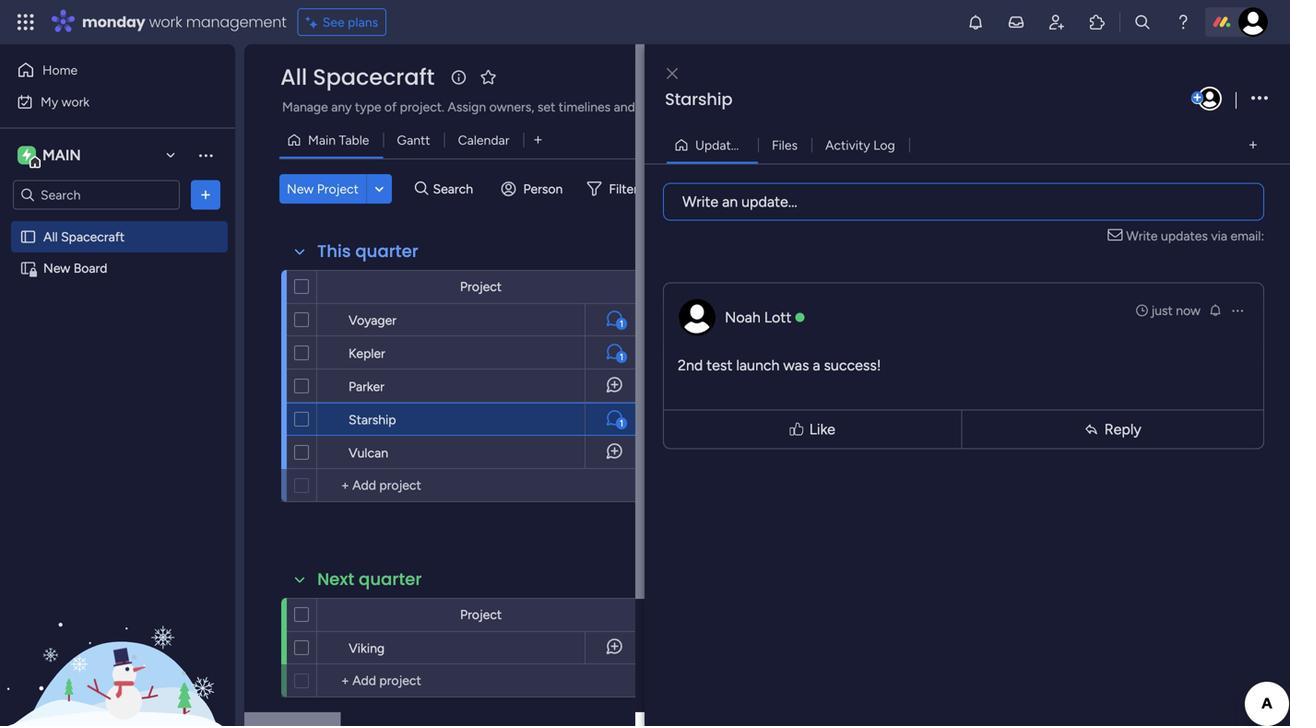Task type: describe. For each thing, give the bounding box(es) containing it.
project.
[[400, 99, 444, 115]]

filter button
[[579, 174, 667, 204]]

Next quarter field
[[313, 568, 426, 592]]

timelines
[[559, 99, 611, 115]]

0 horizontal spatial options image
[[1230, 303, 1245, 318]]

workspace image
[[22, 145, 31, 166]]

1 of from the left
[[384, 99, 397, 115]]

vulcan
[[349, 445, 388, 461]]

inbox image
[[1007, 13, 1026, 31]]

lottie animation element
[[0, 540, 235, 727]]

voyager
[[349, 313, 397, 328]]

like button
[[668, 402, 958, 457]]

lott
[[764, 309, 792, 326]]

see plans button
[[298, 8, 387, 36]]

success!
[[824, 357, 881, 374]]

gantt
[[397, 132, 430, 148]]

track
[[669, 99, 699, 115]]

write updates via email:
[[1126, 228, 1264, 244]]

this quarter
[[317, 240, 418, 263]]

1 for voyager
[[620, 319, 624, 330]]

invite members image
[[1048, 13, 1066, 31]]

all inside list box
[[43, 229, 58, 245]]

this
[[317, 240, 351, 263]]

person
[[523, 181, 563, 197]]

main button
[[13, 140, 184, 171]]

1 for kepler
[[620, 352, 624, 363]]

search everything image
[[1133, 13, 1152, 31]]

all spacecraft inside list box
[[43, 229, 125, 245]]

1 horizontal spatial all spacecraft
[[280, 62, 435, 93]]

keep
[[638, 99, 666, 115]]

quarter for this quarter
[[355, 240, 418, 263]]

All Spacecraft field
[[276, 62, 439, 93]]

see
[[322, 14, 345, 30]]

starship inside field
[[665, 88, 733, 111]]

public board image
[[19, 228, 37, 246]]

reply button
[[966, 415, 1260, 445]]

private board image
[[19, 260, 37, 277]]

workspace image
[[18, 145, 36, 166]]

activity log button
[[812, 130, 909, 160]]

add to favorites image
[[479, 68, 497, 86]]

just now
[[1151, 303, 1201, 319]]

new project button
[[279, 174, 366, 204]]

project
[[785, 99, 827, 115]]

next
[[317, 568, 354, 592]]

work for my
[[61, 94, 90, 110]]

test
[[707, 357, 733, 374]]

write for write updates via email:
[[1126, 228, 1158, 244]]

next quarter
[[317, 568, 422, 592]]

Starship field
[[660, 88, 1188, 112]]

add view image
[[1250, 139, 1257, 152]]

write an update... button
[[663, 183, 1264, 221]]

activity log
[[825, 137, 895, 153]]

1 inside button
[[756, 137, 761, 153]]

table
[[339, 132, 369, 148]]

main
[[308, 132, 336, 148]]

lottie animation image
[[0, 540, 235, 727]]

2 of from the left
[[702, 99, 714, 115]]

show board description image
[[448, 68, 470, 87]]

apps image
[[1088, 13, 1107, 31]]

gantt button
[[383, 125, 444, 155]]

1 + add project text field from the top
[[326, 475, 470, 497]]

v2 search image
[[415, 179, 428, 199]]

launch
[[736, 357, 780, 374]]

person button
[[494, 174, 574, 204]]

set
[[538, 99, 555, 115]]

select product image
[[17, 13, 35, 31]]

just
[[1151, 303, 1173, 319]]

board
[[74, 261, 107, 276]]

dapulse addbtn image
[[1192, 92, 1203, 104]]

files
[[772, 137, 798, 153]]

work for monday
[[149, 12, 182, 32]]

reminder image
[[1208, 303, 1223, 318]]

main table
[[308, 132, 369, 148]]

log
[[873, 137, 895, 153]]

envelope o image
[[1108, 226, 1126, 246]]

noah lott link
[[725, 309, 792, 326]]

my work button
[[11, 87, 198, 117]]

new board
[[43, 261, 107, 276]]

options image
[[196, 186, 215, 204]]

new for new board
[[43, 261, 70, 276]]

/
[[747, 137, 752, 153]]



Task type: locate. For each thing, give the bounding box(es) containing it.
workspace selection element
[[18, 144, 84, 168]]

starship down close image
[[665, 88, 733, 111]]

update...
[[742, 193, 797, 211]]

1 vertical spatial noah lott image
[[1198, 87, 1222, 111]]

spacecraft inside list box
[[61, 229, 125, 245]]

0 vertical spatial all
[[280, 62, 307, 93]]

0 horizontal spatial write
[[682, 193, 719, 211]]

updates / 1
[[695, 137, 761, 153]]

updates
[[695, 137, 744, 153]]

0 vertical spatial starship
[[665, 88, 733, 111]]

assign
[[448, 99, 486, 115]]

new right private board image
[[43, 261, 70, 276]]

2nd test launch was a success!
[[678, 357, 881, 374]]

0 vertical spatial + add project text field
[[326, 475, 470, 497]]

parker
[[349, 379, 384, 395]]

Search in workspace field
[[39, 184, 154, 206]]

0 horizontal spatial spacecraft
[[61, 229, 125, 245]]

noah lott
[[725, 309, 792, 326]]

quarter right next
[[359, 568, 422, 592]]

0 vertical spatial options image
[[1251, 86, 1268, 111]]

quarter right this
[[355, 240, 418, 263]]

1 horizontal spatial new
[[287, 181, 314, 197]]

all right public board image
[[43, 229, 58, 245]]

my
[[41, 94, 58, 110]]

1 vertical spatial spacecraft
[[61, 229, 125, 245]]

any
[[331, 99, 352, 115]]

0 vertical spatial work
[[149, 12, 182, 32]]

options image right reminder image
[[1230, 303, 1245, 318]]

starship up vulcan on the left bottom
[[349, 412, 396, 428]]

0 vertical spatial project
[[317, 181, 359, 197]]

all spacecraft up type
[[280, 62, 435, 93]]

write an update...
[[682, 193, 797, 211]]

reply
[[1105, 421, 1142, 439]]

of right 'track'
[[702, 99, 714, 115]]

1 vertical spatial new
[[43, 261, 70, 276]]

manage any type of project. assign owners, set timelines and keep track of where your project stands. button
[[279, 96, 899, 118]]

1 button
[[585, 303, 645, 337], [585, 337, 645, 370], [585, 403, 645, 436]]

monday work management
[[82, 12, 287, 32]]

1 vertical spatial options image
[[1230, 303, 1245, 318]]

write left an
[[682, 193, 719, 211]]

noah
[[725, 309, 761, 326]]

email:
[[1231, 228, 1264, 244]]

option
[[0, 220, 235, 224]]

+ Add project text field
[[326, 475, 470, 497], [326, 670, 470, 693]]

1 vertical spatial + add project text field
[[326, 670, 470, 693]]

write for write an update...
[[682, 193, 719, 211]]

1 vertical spatial all
[[43, 229, 58, 245]]

project inside new project button
[[317, 181, 359, 197]]

help image
[[1174, 13, 1192, 31]]

where
[[717, 99, 753, 115]]

new for new project
[[287, 181, 314, 197]]

via
[[1211, 228, 1227, 244]]

1 horizontal spatial noah lott image
[[1239, 7, 1268, 37]]

1 horizontal spatial write
[[1126, 228, 1158, 244]]

write left updates
[[1126, 228, 1158, 244]]

list box containing all spacecraft
[[0, 218, 235, 533]]

of right type
[[384, 99, 397, 115]]

just now link
[[1135, 302, 1201, 320]]

1 button for voyager
[[585, 303, 645, 337]]

add view image
[[534, 133, 542, 147]]

1 horizontal spatial work
[[149, 12, 182, 32]]

0 horizontal spatial starship
[[349, 412, 396, 428]]

1 horizontal spatial all
[[280, 62, 307, 93]]

0 horizontal spatial of
[[384, 99, 397, 115]]

home button
[[11, 55, 198, 85]]

type
[[355, 99, 381, 115]]

close image
[[667, 67, 678, 80]]

1 horizontal spatial spacecraft
[[313, 62, 435, 93]]

all spacecraft up 'board'
[[43, 229, 125, 245]]

new inside list box
[[43, 261, 70, 276]]

0 vertical spatial new
[[287, 181, 314, 197]]

quarter for next quarter
[[359, 568, 422, 592]]

quarter
[[355, 240, 418, 263], [359, 568, 422, 592]]

was
[[783, 357, 809, 374]]

1 vertical spatial project
[[460, 279, 502, 295]]

1 vertical spatial quarter
[[359, 568, 422, 592]]

like
[[809, 421, 835, 439]]

quarter inside 'field'
[[359, 568, 422, 592]]

1 button for kepler
[[585, 337, 645, 370]]

calendar
[[458, 132, 509, 148]]

notifications image
[[966, 13, 985, 31]]

Search field
[[428, 176, 484, 202]]

plans
[[348, 14, 378, 30]]

work right my
[[61, 94, 90, 110]]

0 horizontal spatial new
[[43, 261, 70, 276]]

+ add project text field down vulcan on the left bottom
[[326, 475, 470, 497]]

1 1 button from the top
[[585, 303, 645, 337]]

new project
[[287, 181, 359, 197]]

work right monday on the top left of page
[[149, 12, 182, 32]]

calendar button
[[444, 125, 523, 155]]

all
[[280, 62, 307, 93], [43, 229, 58, 245]]

spacecraft up type
[[313, 62, 435, 93]]

all spacecraft
[[280, 62, 435, 93], [43, 229, 125, 245]]

stands.
[[830, 99, 871, 115]]

spacecraft up 'board'
[[61, 229, 125, 245]]

0 horizontal spatial all spacecraft
[[43, 229, 125, 245]]

1 button for starship
[[585, 403, 645, 436]]

home
[[42, 62, 78, 78]]

project
[[317, 181, 359, 197], [460, 279, 502, 295], [460, 607, 502, 623]]

of
[[384, 99, 397, 115], [702, 99, 714, 115]]

2 1 button from the top
[[585, 337, 645, 370]]

my work
[[41, 94, 90, 110]]

manage any type of project. assign owners, set timelines and keep track of where your project stands.
[[282, 99, 871, 115]]

workspace options image
[[196, 146, 215, 164]]

noah lott image
[[1239, 7, 1268, 37], [1198, 87, 1222, 111]]

options image
[[1251, 86, 1268, 111], [1230, 303, 1245, 318]]

options image up add view image on the top right of page
[[1251, 86, 1268, 111]]

1 horizontal spatial of
[[702, 99, 714, 115]]

files button
[[758, 130, 812, 160]]

project for this quarter
[[460, 279, 502, 295]]

0 vertical spatial noah lott image
[[1239, 7, 1268, 37]]

now
[[1176, 303, 1201, 319]]

main table button
[[279, 125, 383, 155]]

1 vertical spatial work
[[61, 94, 90, 110]]

an
[[722, 193, 738, 211]]

new inside button
[[287, 181, 314, 197]]

3 1 button from the top
[[585, 403, 645, 436]]

write inside button
[[682, 193, 719, 211]]

1 vertical spatial starship
[[349, 412, 396, 428]]

list box
[[0, 218, 235, 533]]

monday
[[82, 12, 145, 32]]

1 horizontal spatial starship
[[665, 88, 733, 111]]

0 horizontal spatial work
[[61, 94, 90, 110]]

0 vertical spatial spacecraft
[[313, 62, 435, 93]]

2 + add project text field from the top
[[326, 670, 470, 693]]

filter
[[609, 181, 638, 197]]

viking
[[349, 641, 385, 657]]

1
[[756, 137, 761, 153], [620, 319, 624, 330], [620, 352, 624, 363], [620, 418, 624, 429]]

0 vertical spatial all spacecraft
[[280, 62, 435, 93]]

1 vertical spatial write
[[1126, 228, 1158, 244]]

owners,
[[489, 99, 534, 115]]

angle down image
[[375, 182, 384, 196]]

spacecraft
[[313, 62, 435, 93], [61, 229, 125, 245]]

0 vertical spatial quarter
[[355, 240, 418, 263]]

a
[[813, 357, 820, 374]]

and
[[614, 99, 635, 115]]

your
[[756, 99, 782, 115]]

2 vertical spatial project
[[460, 607, 502, 623]]

new down main at the top of page
[[287, 181, 314, 197]]

main
[[42, 147, 81, 164]]

2nd
[[678, 357, 703, 374]]

This quarter field
[[313, 240, 423, 264]]

work inside button
[[61, 94, 90, 110]]

management
[[186, 12, 287, 32]]

quarter inside field
[[355, 240, 418, 263]]

1 horizontal spatial options image
[[1251, 86, 1268, 111]]

starship
[[665, 88, 733, 111], [349, 412, 396, 428]]

activity
[[825, 137, 870, 153]]

updates / 1 button
[[667, 130, 761, 160]]

updates
[[1161, 228, 1208, 244]]

all up 'manage' at the top left
[[280, 62, 307, 93]]

+ add project text field down the viking
[[326, 670, 470, 693]]

kepler
[[349, 346, 385, 362]]

1 vertical spatial all spacecraft
[[43, 229, 125, 245]]

manage
[[282, 99, 328, 115]]

project for next quarter
[[460, 607, 502, 623]]

0 horizontal spatial noah lott image
[[1198, 87, 1222, 111]]

0 vertical spatial write
[[682, 193, 719, 211]]

see plans
[[322, 14, 378, 30]]

1 for starship
[[620, 418, 624, 429]]

0 horizontal spatial all
[[43, 229, 58, 245]]



Task type: vqa. For each thing, say whether or not it's contained in the screenshot.
right Noah Lott image
yes



